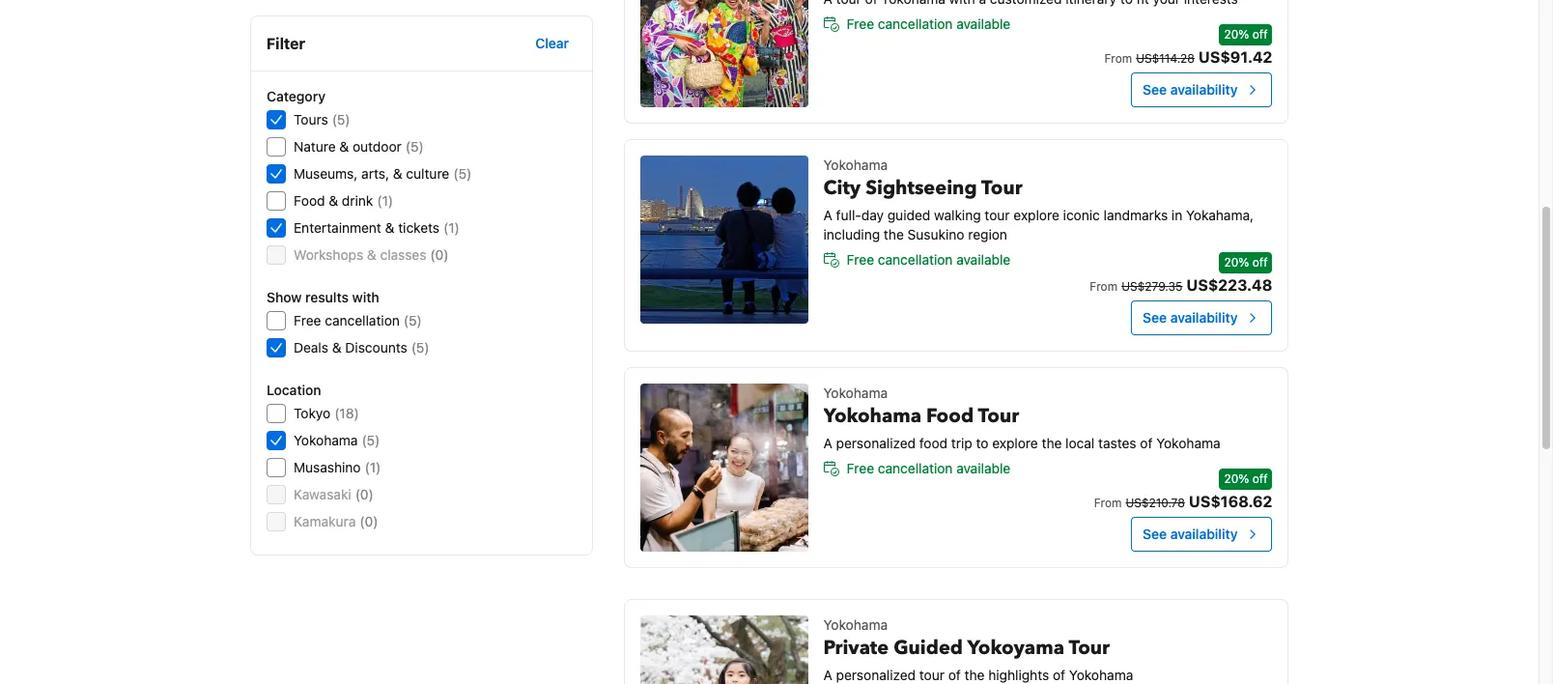 Task type: describe. For each thing, give the bounding box(es) containing it.
iconic
[[1064, 207, 1100, 223]]

20% off from us$114.28 us$91.42
[[1105, 27, 1273, 66]]

guided
[[894, 635, 963, 661]]

results
[[305, 289, 348, 305]]

show results with
[[266, 289, 379, 305]]

see availability for city sightseeing tour
[[1143, 309, 1238, 326]]

full-
[[836, 207, 862, 223]]

off for city sightseeing tour
[[1253, 255, 1268, 270]]

2 vertical spatial (1)
[[364, 459, 381, 475]]

off for yokohama food tour
[[1253, 472, 1268, 486]]

free cancellation (5)
[[293, 312, 422, 329]]

& right arts,
[[393, 165, 402, 182]]

food & drink (1)
[[293, 192, 393, 209]]

in
[[1172, 207, 1183, 223]]

availability for city sightseeing tour
[[1171, 309, 1238, 326]]

tours (5)
[[293, 111, 350, 128]]

personalized inside yokohama private guided yokoyama tour a personalized tour of the highlights of yokohama
[[836, 667, 916, 683]]

see for city sightseeing tour
[[1143, 309, 1167, 326]]

tour for city sightseeing tour
[[982, 175, 1023, 201]]

guided
[[888, 207, 931, 223]]

1 horizontal spatial of
[[1053, 667, 1066, 683]]

with
[[352, 289, 379, 305]]

1 see availability from the top
[[1143, 81, 1238, 98]]

nature & outdoor (5)
[[293, 138, 423, 155]]

(5) right "tours"
[[332, 111, 350, 128]]

food
[[920, 435, 948, 451]]

category
[[266, 88, 325, 104]]

0 horizontal spatial food
[[293, 192, 325, 209]]

drink
[[342, 192, 373, 209]]

us$168.62
[[1189, 493, 1273, 510]]

a for city
[[824, 207, 833, 223]]

yokohama (5)
[[293, 432, 380, 448]]

(0) for kamakura (0)
[[359, 513, 378, 530]]

private
[[824, 635, 889, 661]]

to
[[976, 435, 989, 451]]

yokohama inside yokohama city sightseeing tour a full-day guided walking tour explore iconic landmarks in yokahama, including the susukino region
[[824, 157, 888, 173]]

& for drink
[[328, 192, 338, 209]]

us$91.42
[[1199, 48, 1273, 66]]

available for food
[[957, 460, 1011, 476]]

musashino
[[293, 459, 361, 475]]

20% inside 20% off from us$114.28 us$91.42
[[1225, 27, 1250, 42]]

20% for city sightseeing tour
[[1225, 255, 1250, 270]]

free for us$91.42
[[847, 15, 875, 32]]

tokyo
[[293, 405, 330, 421]]

(5) up musashino (1)
[[361, 432, 380, 448]]

clear
[[535, 35, 569, 51]]

kawasaki (0)
[[293, 486, 373, 502]]

(5) up culture
[[405, 138, 423, 155]]

filter
[[266, 35, 305, 52]]

(1) for entertainment & tickets (1)
[[443, 219, 459, 236]]

workshops & classes (0)
[[293, 246, 448, 263]]

deals
[[293, 339, 328, 356]]

musashino (1)
[[293, 459, 381, 475]]

yokohama yokohama food tour a personalized food trip to explore the local tastes of yokohama
[[824, 385, 1221, 451]]

from for city sightseeing tour
[[1090, 279, 1118, 294]]

from inside 20% off from us$114.28 us$91.42
[[1105, 51, 1133, 66]]

discounts
[[345, 339, 407, 356]]

walking
[[934, 207, 981, 223]]

culture
[[406, 165, 449, 182]]

the inside yokohama yokohama food tour a personalized food trip to explore the local tastes of yokohama
[[1042, 435, 1062, 451]]

kamakura (0)
[[293, 513, 378, 530]]

outdoor
[[352, 138, 401, 155]]

region
[[969, 226, 1008, 243]]

tours
[[293, 111, 328, 128]]

workshops
[[293, 246, 363, 263]]

& for classes
[[367, 246, 376, 263]]

arts,
[[361, 165, 389, 182]]

available for sightseeing
[[957, 251, 1011, 268]]

entertainment & tickets (1)
[[293, 219, 459, 236]]

entertainment
[[293, 219, 381, 236]]

food inside yokohama yokohama food tour a personalized food trip to explore the local tastes of yokohama
[[927, 403, 974, 429]]

yokohama private guided yokoyama tour a personalized tour of the highlights of yokohama
[[824, 617, 1134, 683]]



Task type: vqa. For each thing, say whether or not it's contained in the screenshot.
Yokohama in the Yokohama City Sightseeing Tour A Full-Day Guided Walking Tour Explore Iconic Landmarks In Yokahama, Including The Susukino Region
yes



Task type: locate. For each thing, give the bounding box(es) containing it.
0 vertical spatial availability
[[1171, 81, 1238, 98]]

private guided yokoyama tour image
[[640, 616, 808, 684]]

see down us$210.78
[[1143, 526, 1167, 542]]

see for yokohama food tour
[[1143, 526, 1167, 542]]

the down guided
[[884, 226, 904, 243]]

& for outdoor
[[339, 138, 349, 155]]

cancellation for us$91.42
[[878, 15, 953, 32]]

tour down guided
[[920, 667, 945, 683]]

0 vertical spatial food
[[293, 192, 325, 209]]

museums, arts, & culture (5)
[[293, 165, 471, 182]]

personalized down private
[[836, 667, 916, 683]]

& down entertainment & tickets (1)
[[367, 246, 376, 263]]

20% up us$223.48
[[1225, 255, 1250, 270]]

1 vertical spatial explore
[[993, 435, 1039, 451]]

a inside yokohama private guided yokoyama tour a personalized tour of the highlights of yokohama
[[824, 667, 833, 683]]

20% inside the 20% off from us$210.78 us$168.62
[[1225, 472, 1250, 486]]

2 personalized from the top
[[836, 667, 916, 683]]

explore inside yokohama city sightseeing tour a full-day guided walking tour explore iconic landmarks in yokahama, including the susukino region
[[1014, 207, 1060, 223]]

1 vertical spatial off
[[1253, 255, 1268, 270]]

(18)
[[334, 405, 359, 421]]

availability down the "us$91.42"
[[1171, 81, 1238, 98]]

1 a from the top
[[824, 207, 833, 223]]

tour inside yokohama city sightseeing tour a full-day guided walking tour explore iconic landmarks in yokahama, including the susukino region
[[985, 207, 1010, 223]]

0 horizontal spatial the
[[884, 226, 904, 243]]

3 see availability from the top
[[1143, 526, 1238, 542]]

2 availability from the top
[[1171, 309, 1238, 326]]

free cancellation available
[[847, 15, 1011, 32], [847, 251, 1011, 268], [847, 460, 1011, 476]]

1 vertical spatial from
[[1090, 279, 1118, 294]]

of down guided
[[949, 667, 961, 683]]

from inside the 20% off from us$279.35 us$223.48
[[1090, 279, 1118, 294]]

a
[[824, 207, 833, 223], [824, 435, 833, 451], [824, 667, 833, 683]]

off inside 20% off from us$114.28 us$91.42
[[1253, 27, 1268, 42]]

availability down us$223.48
[[1171, 309, 1238, 326]]

highlights
[[989, 667, 1050, 683]]

2 a from the top
[[824, 435, 833, 451]]

including
[[824, 226, 880, 243]]

kamakura
[[293, 513, 355, 530]]

(0)
[[430, 246, 448, 263], [355, 486, 373, 502], [359, 513, 378, 530]]

availability down us$168.62
[[1171, 526, 1238, 542]]

see availability down the 20% off from us$210.78 us$168.62
[[1143, 526, 1238, 542]]

0 vertical spatial tour
[[982, 175, 1023, 201]]

tour right 'yokoyama'
[[1069, 635, 1110, 661]]

(1) down museums, arts, & culture (5)
[[377, 192, 393, 209]]

1 horizontal spatial the
[[965, 667, 985, 683]]

20%
[[1225, 27, 1250, 42], [1225, 255, 1250, 270], [1225, 472, 1250, 486]]

2 vertical spatial the
[[965, 667, 985, 683]]

kawasaki
[[293, 486, 351, 502]]

1 vertical spatial 20%
[[1225, 255, 1250, 270]]

1 vertical spatial food
[[927, 403, 974, 429]]

1 availability from the top
[[1171, 81, 1238, 98]]

the inside yokohama city sightseeing tour a full-day guided walking tour explore iconic landmarks in yokahama, including the susukino region
[[884, 226, 904, 243]]

us$210.78
[[1126, 496, 1186, 510]]

2 vertical spatial (0)
[[359, 513, 378, 530]]

1 vertical spatial (0)
[[355, 486, 373, 502]]

from left us$210.78
[[1095, 496, 1122, 510]]

1 vertical spatial availability
[[1171, 309, 1238, 326]]

2 vertical spatial 20%
[[1225, 472, 1250, 486]]

clear button
[[527, 26, 576, 61]]

from inside the 20% off from us$210.78 us$168.62
[[1095, 496, 1122, 510]]

free for us$168.62
[[847, 460, 875, 476]]

3 available from the top
[[957, 460, 1011, 476]]

1 vertical spatial see
[[1143, 309, 1167, 326]]

see availability for yokohama food tour
[[1143, 526, 1238, 542]]

of inside yokohama yokohama food tour a personalized food trip to explore the local tastes of yokohama
[[1141, 435, 1153, 451]]

3 availability from the top
[[1171, 526, 1238, 542]]

from for yokohama food tour
[[1095, 496, 1122, 510]]

see
[[1143, 81, 1167, 98], [1143, 309, 1167, 326], [1143, 526, 1167, 542]]

deals & discounts (5)
[[293, 339, 429, 356]]

sightseeing
[[866, 175, 977, 201]]

availability for yokohama food tour
[[1171, 526, 1238, 542]]

tour up to
[[978, 403, 1020, 429]]

free for us$223.48
[[847, 251, 875, 268]]

city sightseeing tour image
[[640, 156, 808, 324]]

personalized left food at right
[[836, 435, 916, 451]]

tokyo (18)
[[293, 405, 359, 421]]

see availability down us$114.28
[[1143, 81, 1238, 98]]

of right tastes
[[1141, 435, 1153, 451]]

1 see from the top
[[1143, 81, 1167, 98]]

cancellation for us$168.62
[[878, 460, 953, 476]]

1 horizontal spatial tour
[[985, 207, 1010, 223]]

0 vertical spatial free cancellation available
[[847, 15, 1011, 32]]

3 a from the top
[[824, 667, 833, 683]]

0 vertical spatial from
[[1105, 51, 1133, 66]]

0 vertical spatial see
[[1143, 81, 1167, 98]]

(1) down yokohama (5) on the bottom left of the page
[[364, 459, 381, 475]]

the inside yokohama private guided yokoyama tour a personalized tour of the highlights of yokohama
[[965, 667, 985, 683]]

2 see availability from the top
[[1143, 309, 1238, 326]]

0 vertical spatial the
[[884, 226, 904, 243]]

1 vertical spatial see availability
[[1143, 309, 1238, 326]]

museums,
[[293, 165, 357, 182]]

of right highlights
[[1053, 667, 1066, 683]]

1 free cancellation available from the top
[[847, 15, 1011, 32]]

tour up region
[[982, 175, 1023, 201]]

yokohama
[[824, 157, 888, 173], [824, 385, 888, 401], [824, 403, 922, 429], [293, 432, 358, 448], [1157, 435, 1221, 451], [824, 617, 888, 633], [1070, 667, 1134, 683]]

&
[[339, 138, 349, 155], [393, 165, 402, 182], [328, 192, 338, 209], [385, 219, 394, 236], [367, 246, 376, 263], [332, 339, 341, 356]]

from
[[1105, 51, 1133, 66], [1090, 279, 1118, 294], [1095, 496, 1122, 510]]

2 vertical spatial see availability
[[1143, 526, 1238, 542]]

explore inside yokohama yokohama food tour a personalized food trip to explore the local tastes of yokohama
[[993, 435, 1039, 451]]

susukino
[[908, 226, 965, 243]]

(0) right kamakura
[[359, 513, 378, 530]]

0 vertical spatial (0)
[[430, 246, 448, 263]]

(1) right the tickets on the top of page
[[443, 219, 459, 236]]

0 vertical spatial 20%
[[1225, 27, 1250, 42]]

2 vertical spatial a
[[824, 667, 833, 683]]

20% for yokohama food tour
[[1225, 472, 1250, 486]]

20% inside the 20% off from us$279.35 us$223.48
[[1225, 255, 1250, 270]]

landmarks
[[1104, 207, 1168, 223]]

tour inside yokohama private guided yokoyama tour a personalized tour of the highlights of yokohama
[[920, 667, 945, 683]]

see down us$279.35
[[1143, 309, 1167, 326]]

see down us$114.28
[[1143, 81, 1167, 98]]

(5) right discounts
[[411, 339, 429, 356]]

2 vertical spatial tour
[[1069, 635, 1110, 661]]

2 20% from the top
[[1225, 255, 1250, 270]]

2 vertical spatial off
[[1253, 472, 1268, 486]]

from left us$114.28
[[1105, 51, 1133, 66]]

city
[[824, 175, 861, 201]]

3 free cancellation available from the top
[[847, 460, 1011, 476]]

off up us$168.62
[[1253, 472, 1268, 486]]

2 off from the top
[[1253, 255, 1268, 270]]

0 vertical spatial (1)
[[377, 192, 393, 209]]

yokoyama
[[968, 635, 1065, 661]]

3 see from the top
[[1143, 526, 1167, 542]]

classes
[[380, 246, 426, 263]]

off
[[1253, 27, 1268, 42], [1253, 255, 1268, 270], [1253, 472, 1268, 486]]

location
[[266, 382, 321, 398]]

us$114.28
[[1137, 51, 1195, 66]]

20% up us$168.62
[[1225, 472, 1250, 486]]

0 vertical spatial explore
[[1014, 207, 1060, 223]]

2 vertical spatial see
[[1143, 526, 1167, 542]]

day
[[862, 207, 884, 223]]

personalized
[[836, 435, 916, 451], [836, 667, 916, 683]]

3 20% from the top
[[1225, 472, 1250, 486]]

1 vertical spatial (1)
[[443, 219, 459, 236]]

& for discounts
[[332, 339, 341, 356]]

free
[[847, 15, 875, 32], [847, 251, 875, 268], [293, 312, 321, 329], [847, 460, 875, 476]]

0 vertical spatial see availability
[[1143, 81, 1238, 98]]

1 vertical spatial personalized
[[836, 667, 916, 683]]

trip
[[952, 435, 973, 451]]

yokohama personalized tour image
[[640, 0, 808, 107]]

off inside the 20% off from us$210.78 us$168.62
[[1253, 472, 1268, 486]]

tour
[[982, 175, 1023, 201], [978, 403, 1020, 429], [1069, 635, 1110, 661]]

0 vertical spatial a
[[824, 207, 833, 223]]

(0) for kawasaki (0)
[[355, 486, 373, 502]]

(1)
[[377, 192, 393, 209], [443, 219, 459, 236], [364, 459, 381, 475]]

(0) down the tickets on the top of page
[[430, 246, 448, 263]]

cancellation
[[878, 15, 953, 32], [878, 251, 953, 268], [325, 312, 399, 329], [878, 460, 953, 476]]

the
[[884, 226, 904, 243], [1042, 435, 1062, 451], [965, 667, 985, 683]]

nature
[[293, 138, 335, 155]]

a inside yokohama yokohama food tour a personalized food trip to explore the local tastes of yokohama
[[824, 435, 833, 451]]

tour up region
[[985, 207, 1010, 223]]

1 vertical spatial the
[[1042, 435, 1062, 451]]

of
[[1141, 435, 1153, 451], [949, 667, 961, 683], [1053, 667, 1066, 683]]

free cancellation available for food
[[847, 460, 1011, 476]]

3 off from the top
[[1253, 472, 1268, 486]]

tastes
[[1099, 435, 1137, 451]]

& for tickets
[[385, 219, 394, 236]]

local
[[1066, 435, 1095, 451]]

(5)
[[332, 111, 350, 128], [405, 138, 423, 155], [453, 165, 471, 182], [403, 312, 422, 329], [411, 339, 429, 356], [361, 432, 380, 448]]

see availability
[[1143, 81, 1238, 98], [1143, 309, 1238, 326], [1143, 526, 1238, 542]]

0 vertical spatial personalized
[[836, 435, 916, 451]]

see availability down the 20% off from us$279.35 us$223.48
[[1143, 309, 1238, 326]]

off up the "us$91.42"
[[1253, 27, 1268, 42]]

(5) up discounts
[[403, 312, 422, 329]]

free cancellation available for sightseeing
[[847, 251, 1011, 268]]

food
[[293, 192, 325, 209], [927, 403, 974, 429]]

0 vertical spatial tour
[[985, 207, 1010, 223]]

2 horizontal spatial the
[[1042, 435, 1062, 451]]

explore right to
[[993, 435, 1039, 451]]

20% off from us$279.35 us$223.48
[[1090, 255, 1273, 294]]

tour inside yokohama private guided yokoyama tour a personalized tour of the highlights of yokohama
[[1069, 635, 1110, 661]]

us$223.48
[[1187, 276, 1273, 294]]

off up us$223.48
[[1253, 255, 1268, 270]]

2 vertical spatial availability
[[1171, 526, 1238, 542]]

availability
[[1171, 81, 1238, 98], [1171, 309, 1238, 326], [1171, 526, 1238, 542]]

(1) for food & drink (1)
[[377, 192, 393, 209]]

2 free cancellation available from the top
[[847, 251, 1011, 268]]

tour inside yokohama yokohama food tour a personalized food trip to explore the local tastes of yokohama
[[978, 403, 1020, 429]]

& left the tickets on the top of page
[[385, 219, 394, 236]]

tour
[[985, 207, 1010, 223], [920, 667, 945, 683]]

1 off from the top
[[1253, 27, 1268, 42]]

(5) right culture
[[453, 165, 471, 182]]

1 vertical spatial a
[[824, 435, 833, 451]]

2 see from the top
[[1143, 309, 1167, 326]]

1 20% from the top
[[1225, 27, 1250, 42]]

0 horizontal spatial tour
[[920, 667, 945, 683]]

& right nature
[[339, 138, 349, 155]]

2 horizontal spatial of
[[1141, 435, 1153, 451]]

1 vertical spatial free cancellation available
[[847, 251, 1011, 268]]

1 available from the top
[[957, 15, 1011, 32]]

personalized inside yokohama yokohama food tour a personalized food trip to explore the local tastes of yokohama
[[836, 435, 916, 451]]

0 vertical spatial available
[[957, 15, 1011, 32]]

1 vertical spatial tour
[[978, 403, 1020, 429]]

explore
[[1014, 207, 1060, 223], [993, 435, 1039, 451]]

food down the museums,
[[293, 192, 325, 209]]

1 vertical spatial available
[[957, 251, 1011, 268]]

explore left iconic
[[1014, 207, 1060, 223]]

us$279.35
[[1122, 279, 1183, 294]]

0 vertical spatial off
[[1253, 27, 1268, 42]]

show
[[266, 289, 301, 305]]

cancellation for us$223.48
[[878, 251, 953, 268]]

1 horizontal spatial food
[[927, 403, 974, 429]]

1 personalized from the top
[[836, 435, 916, 451]]

yokohama city sightseeing tour a full-day guided walking tour explore iconic landmarks in yokahama, including the susukino region
[[824, 157, 1254, 243]]

2 available from the top
[[957, 251, 1011, 268]]

tour inside yokohama city sightseeing tour a full-day guided walking tour explore iconic landmarks in yokahama, including the susukino region
[[982, 175, 1023, 201]]

0 horizontal spatial of
[[949, 667, 961, 683]]

2 vertical spatial from
[[1095, 496, 1122, 510]]

& right deals
[[332, 339, 341, 356]]

the left highlights
[[965, 667, 985, 683]]

2 vertical spatial free cancellation available
[[847, 460, 1011, 476]]

20% up the "us$91.42"
[[1225, 27, 1250, 42]]

& left the drink
[[328, 192, 338, 209]]

the left the local
[[1042, 435, 1062, 451]]

yokohama food tour image
[[640, 384, 808, 552]]

(0) down musashino (1)
[[355, 486, 373, 502]]

2 vertical spatial available
[[957, 460, 1011, 476]]

off inside the 20% off from us$279.35 us$223.48
[[1253, 255, 1268, 270]]

1 vertical spatial tour
[[920, 667, 945, 683]]

from left us$279.35
[[1090, 279, 1118, 294]]

a inside yokohama city sightseeing tour a full-day guided walking tour explore iconic landmarks in yokahama, including the susukino region
[[824, 207, 833, 223]]

available
[[957, 15, 1011, 32], [957, 251, 1011, 268], [957, 460, 1011, 476]]

tour for yokohama food tour
[[978, 403, 1020, 429]]

20% off from us$210.78 us$168.62
[[1095, 472, 1273, 510]]

yokahama,
[[1187, 207, 1254, 223]]

a for yokohama
[[824, 435, 833, 451]]

food up trip
[[927, 403, 974, 429]]

tickets
[[398, 219, 439, 236]]



